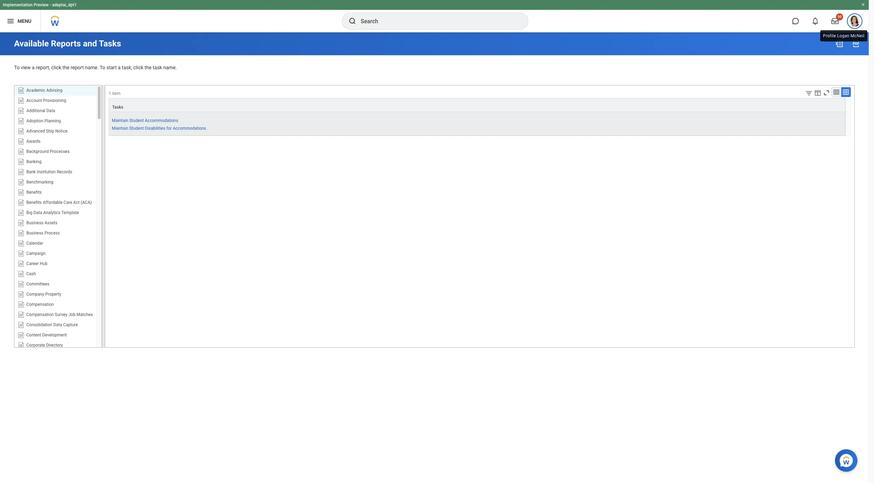 Task type: vqa. For each thing, say whether or not it's contained in the screenshot.
Tooltip on the right top
no



Task type: describe. For each thing, give the bounding box(es) containing it.
menu
[[18, 18, 31, 24]]

Search Workday  search field
[[361, 13, 514, 29]]

process
[[45, 231, 60, 236]]

implementation preview -   adeptai_dpt1
[[3, 2, 77, 7]]

campaign
[[26, 251, 46, 256]]

additional
[[26, 108, 45, 113]]

(aca)
[[81, 200, 92, 205]]

career hub
[[26, 261, 47, 266]]

awards
[[26, 139, 40, 144]]

adoption planning
[[26, 118, 61, 123]]

provisioning
[[43, 98, 66, 103]]

task,
[[122, 65, 132, 70]]

close environment banner image
[[861, 2, 866, 7]]

2 student from the top
[[129, 126, 144, 131]]

background processes
[[26, 149, 70, 154]]

development
[[42, 333, 67, 338]]

committees
[[26, 282, 49, 287]]

fullscreen image
[[823, 89, 831, 97]]

background
[[26, 149, 49, 154]]

mcneil
[[851, 33, 865, 38]]

calendar
[[26, 241, 43, 246]]

30 button
[[828, 13, 843, 29]]

1 name. from the left
[[85, 65, 99, 70]]

banking
[[26, 159, 42, 164]]

view
[[21, 65, 31, 70]]

academic
[[26, 88, 45, 93]]

affordable
[[43, 200, 63, 205]]

logan
[[837, 33, 850, 38]]

content
[[26, 333, 41, 338]]

maintain student accommodations maintain student disabilities for accommodations
[[112, 118, 206, 131]]

tasks inside popup button
[[112, 105, 123, 110]]

planning
[[44, 118, 61, 123]]

for
[[166, 126, 172, 131]]

survey
[[55, 312, 67, 317]]

compensation for compensation
[[26, 302, 54, 307]]

tasks button
[[109, 98, 845, 112]]

compensation for compensation survey job matches
[[26, 312, 54, 317]]

inbox large image
[[832, 18, 839, 25]]

assets
[[45, 220, 57, 225]]

maintain student accommodations link
[[112, 117, 178, 123]]

directory
[[46, 343, 63, 348]]

big
[[26, 210, 32, 215]]

task
[[153, 65, 162, 70]]

1
[[109, 91, 111, 96]]

benefits affordable care act (aca)
[[26, 200, 92, 205]]

report,
[[36, 65, 50, 70]]

job
[[68, 312, 76, 317]]

corporate directory
[[26, 343, 63, 348]]

template
[[61, 210, 79, 215]]

view printable version (pdf) image
[[852, 39, 861, 48]]

cash
[[26, 271, 36, 276]]

search image
[[348, 17, 357, 25]]

business assets
[[26, 220, 57, 225]]

2 to from the left
[[100, 65, 105, 70]]

2 name. from the left
[[163, 65, 177, 70]]

property
[[45, 292, 61, 297]]

data for additional
[[46, 108, 55, 113]]

benefits for benefits affordable care act (aca)
[[26, 200, 42, 205]]

capture
[[63, 322, 78, 327]]

consolidation
[[26, 322, 52, 327]]

records
[[57, 169, 72, 174]]

hub
[[40, 261, 47, 266]]

advising
[[46, 88, 62, 93]]

30
[[838, 15, 842, 19]]

available
[[14, 39, 49, 49]]

processes
[[50, 149, 70, 154]]

export to excel image
[[835, 39, 844, 48]]



Task type: locate. For each thing, give the bounding box(es) containing it.
click right task,
[[133, 65, 143, 70]]

tasks
[[99, 39, 121, 49], [112, 105, 123, 110]]

institution
[[37, 169, 56, 174]]

notice
[[55, 129, 68, 134]]

data
[[46, 108, 55, 113], [33, 210, 42, 215], [53, 322, 62, 327]]

1 business from the top
[[26, 220, 43, 225]]

compensation survey job matches
[[26, 312, 93, 317]]

0 horizontal spatial the
[[62, 65, 69, 70]]

available reports and tasks main content
[[0, 32, 869, 354]]

to
[[14, 65, 20, 70], [100, 65, 105, 70]]

business for business assets
[[26, 220, 43, 225]]

data for consolidation
[[53, 322, 62, 327]]

2 a from the left
[[118, 65, 121, 70]]

0 vertical spatial business
[[26, 220, 43, 225]]

1 vertical spatial business
[[26, 231, 43, 236]]

profile logan mcneil image
[[849, 15, 861, 28]]

benefits down benchmarking
[[26, 190, 42, 195]]

name. right report at left
[[85, 65, 99, 70]]

disabilities
[[145, 126, 165, 131]]

1 vertical spatial accommodations
[[173, 126, 206, 131]]

1 vertical spatial data
[[33, 210, 42, 215]]

benefits for benefits
[[26, 190, 42, 195]]

1 horizontal spatial the
[[145, 65, 152, 70]]

consolidation data capture
[[26, 322, 78, 327]]

to view a report, click the report name. to start a task, click the task name.
[[14, 65, 177, 70]]

company property
[[26, 292, 61, 297]]

1 vertical spatial maintain
[[112, 126, 128, 131]]

data for big
[[33, 210, 42, 215]]

a
[[32, 65, 35, 70], [118, 65, 121, 70]]

student down maintain student accommodations link
[[129, 126, 144, 131]]

academic advising
[[26, 88, 62, 93]]

the left report at left
[[62, 65, 69, 70]]

the
[[62, 65, 69, 70], [145, 65, 152, 70]]

table image
[[833, 89, 840, 96]]

2 maintain from the top
[[112, 126, 128, 131]]

the left task
[[145, 65, 152, 70]]

to left "view"
[[14, 65, 20, 70]]

additional data
[[26, 108, 55, 113]]

advanced
[[26, 129, 45, 134]]

start
[[107, 65, 117, 70]]

1 click from the left
[[51, 65, 61, 70]]

2 compensation from the top
[[26, 312, 54, 317]]

1 vertical spatial student
[[129, 126, 144, 131]]

click
[[51, 65, 61, 70], [133, 65, 143, 70]]

1 benefits from the top
[[26, 190, 42, 195]]

notifications large image
[[812, 18, 819, 25]]

compensation up consolidation
[[26, 312, 54, 317]]

analytics
[[43, 210, 60, 215]]

0 vertical spatial data
[[46, 108, 55, 113]]

and
[[83, 39, 97, 49]]

0 vertical spatial tasks
[[99, 39, 121, 49]]

item
[[112, 91, 120, 96]]

business
[[26, 220, 43, 225], [26, 231, 43, 236]]

ship
[[46, 129, 54, 134]]

items selected list
[[112, 117, 206, 131]]

content development
[[26, 333, 67, 338]]

2 business from the top
[[26, 231, 43, 236]]

business for business process
[[26, 231, 43, 236]]

1 to from the left
[[14, 65, 20, 70]]

0 vertical spatial compensation
[[26, 302, 54, 307]]

reports
[[51, 39, 81, 49]]

compensation
[[26, 302, 54, 307], [26, 312, 54, 317]]

1 the from the left
[[62, 65, 69, 70]]

0 vertical spatial accommodations
[[145, 118, 178, 123]]

name.
[[85, 65, 99, 70], [163, 65, 177, 70]]

2 the from the left
[[145, 65, 152, 70]]

2 click from the left
[[133, 65, 143, 70]]

accommodations
[[145, 118, 178, 123], [173, 126, 206, 131]]

corporate
[[26, 343, 45, 348]]

justify image
[[6, 17, 15, 25]]

menu banner
[[0, 0, 869, 32]]

profile
[[823, 33, 836, 38]]

-
[[50, 2, 51, 7]]

1 item
[[109, 91, 120, 96]]

tasks right 'and'
[[99, 39, 121, 49]]

profile logan mcneil
[[823, 33, 865, 38]]

data down compensation survey job matches
[[53, 322, 62, 327]]

a right start
[[118, 65, 121, 70]]

accommodations up "maintain student disabilities for accommodations" link
[[145, 118, 178, 123]]

0 vertical spatial benefits
[[26, 190, 42, 195]]

0 horizontal spatial click
[[51, 65, 61, 70]]

2 vertical spatial data
[[53, 322, 62, 327]]

student up "maintain student disabilities for accommodations" link
[[129, 118, 144, 123]]

benchmarking
[[26, 180, 53, 185]]

maintain student disabilities for accommodations link
[[112, 124, 206, 131]]

tasks down item
[[112, 105, 123, 110]]

profile logan mcneil tooltip
[[819, 29, 869, 43]]

toolbar
[[800, 87, 851, 98]]

advanced ship notice
[[26, 129, 68, 134]]

available reports and tasks
[[14, 39, 121, 49]]

preview
[[34, 2, 49, 7]]

1 student from the top
[[129, 118, 144, 123]]

select to filter grid data image
[[805, 89, 813, 97]]

account
[[26, 98, 42, 103]]

maintain down maintain student accommodations link
[[112, 126, 128, 131]]

adoption
[[26, 118, 43, 123]]

click to view/edit grid preferences image
[[814, 89, 822, 97]]

implementation
[[3, 2, 33, 7]]

1 vertical spatial compensation
[[26, 312, 54, 317]]

1 horizontal spatial to
[[100, 65, 105, 70]]

maintain
[[112, 118, 128, 123], [112, 126, 128, 131]]

account provisioning
[[26, 98, 66, 103]]

toolbar inside available reports and tasks main content
[[800, 87, 851, 98]]

name. right task
[[163, 65, 177, 70]]

care
[[64, 200, 72, 205]]

benefits up big
[[26, 200, 42, 205]]

career
[[26, 261, 39, 266]]

matches
[[77, 312, 93, 317]]

company
[[26, 292, 44, 297]]

0 horizontal spatial to
[[14, 65, 20, 70]]

bank
[[26, 169, 36, 174]]

big data analytics template
[[26, 210, 79, 215]]

1 compensation from the top
[[26, 302, 54, 307]]

business up calendar in the left of the page
[[26, 231, 43, 236]]

1 horizontal spatial a
[[118, 65, 121, 70]]

2 benefits from the top
[[26, 200, 42, 205]]

0 vertical spatial maintain
[[112, 118, 128, 123]]

maintain down item
[[112, 118, 128, 123]]

tasks row
[[109, 98, 846, 112]]

business down big
[[26, 220, 43, 225]]

click right 'report,'
[[51, 65, 61, 70]]

expand table image
[[843, 89, 850, 96]]

adeptai_dpt1
[[52, 2, 77, 7]]

data right big
[[33, 210, 42, 215]]

data up "planning"
[[46, 108, 55, 113]]

0 horizontal spatial name.
[[85, 65, 99, 70]]

1 a from the left
[[32, 65, 35, 70]]

0 vertical spatial student
[[129, 118, 144, 123]]

act
[[73, 200, 80, 205]]

report
[[71, 65, 84, 70]]

1 vertical spatial tasks
[[112, 105, 123, 110]]

1 horizontal spatial name.
[[163, 65, 177, 70]]

bank institution records
[[26, 169, 72, 174]]

0 horizontal spatial a
[[32, 65, 35, 70]]

1 vertical spatial benefits
[[26, 200, 42, 205]]

menu button
[[0, 10, 41, 32]]

business process
[[26, 231, 60, 236]]

accommodations right for
[[173, 126, 206, 131]]

compensation down company property
[[26, 302, 54, 307]]

1 maintain from the top
[[112, 118, 128, 123]]

a right "view"
[[32, 65, 35, 70]]

to left start
[[100, 65, 105, 70]]

1 horizontal spatial click
[[133, 65, 143, 70]]



